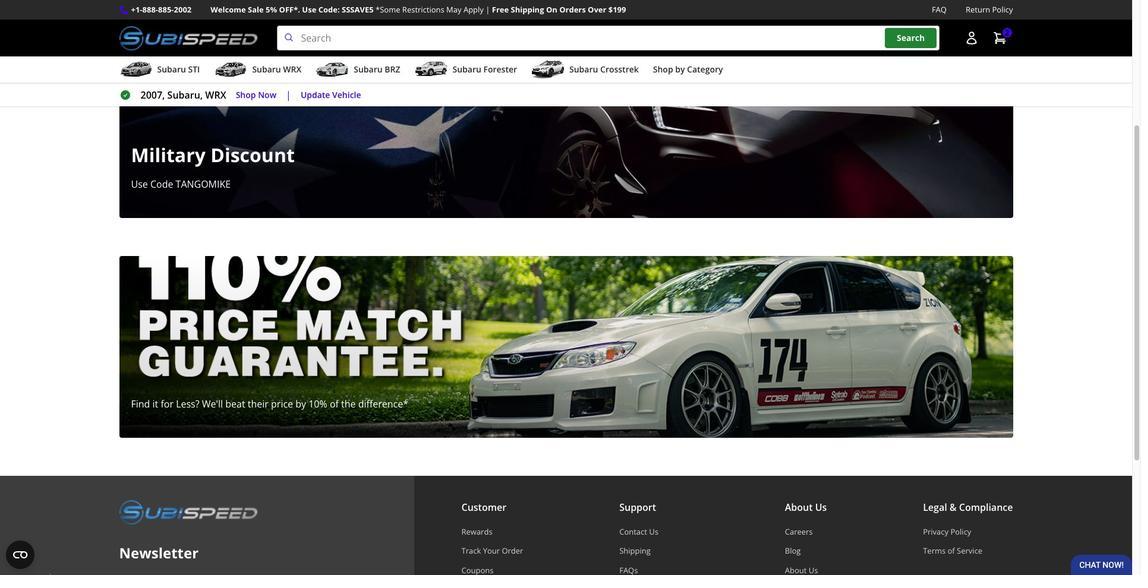 Task type: vqa. For each thing, say whether or not it's contained in the screenshot.
By in the dropdown button
yes



Task type: describe. For each thing, give the bounding box(es) containing it.
their
[[248, 398, 269, 411]]

welcome
[[211, 4, 246, 15]]

$199
[[609, 4, 626, 15]]

0 vertical spatial use
[[302, 4, 317, 15]]

code:
[[319, 4, 340, 15]]

2007, subaru, wrx
[[141, 89, 226, 102]]

us for about us
[[816, 501, 827, 514]]

+1-888-885-2002 link
[[131, 4, 192, 16]]

subaru wrx
[[252, 64, 302, 75]]

legal & compliance
[[923, 501, 1013, 514]]

subaru for subaru sti
[[157, 64, 186, 75]]

find it for less? we'll beat their price by 10% of the difference*
[[131, 398, 409, 411]]

military
[[131, 142, 206, 168]]

compliance
[[960, 501, 1013, 514]]

a subaru forester thumbnail image image
[[415, 61, 448, 79]]

1 horizontal spatial of
[[948, 546, 955, 557]]

we'll
[[202, 398, 223, 411]]

subaru crosstrek
[[570, 64, 639, 75]]

newsletter
[[119, 543, 199, 563]]

a subaru sti thumbnail image image
[[119, 61, 153, 79]]

free
[[492, 4, 509, 15]]

shop now link
[[236, 88, 277, 102]]

1 horizontal spatial |
[[486, 4, 490, 15]]

update vehicle button
[[301, 88, 361, 102]]

about
[[785, 501, 813, 514]]

subaru wrx button
[[214, 59, 302, 83]]

military discount
[[131, 142, 295, 168]]

0 horizontal spatial shipping
[[511, 4, 544, 15]]

privacy
[[923, 527, 949, 538]]

subaru for subaru wrx
[[252, 64, 281, 75]]

subaru forester
[[453, 64, 517, 75]]

contact
[[620, 527, 647, 538]]

support
[[620, 501, 656, 514]]

subaru sti
[[157, 64, 200, 75]]

return policy
[[966, 4, 1013, 15]]

orders
[[560, 4, 586, 15]]

shop by category button
[[653, 59, 723, 83]]

2 subispeed logo image from the top
[[119, 500, 258, 525]]

shop by category
[[653, 64, 723, 75]]

careers
[[785, 527, 813, 538]]

the
[[341, 398, 356, 411]]

privacy policy link
[[923, 527, 1013, 538]]

rewards link
[[462, 527, 523, 538]]

&
[[950, 501, 957, 514]]

a subaru wrx thumbnail image image
[[214, 61, 248, 79]]

*some restrictions may apply | free shipping on orders over $199
[[376, 4, 626, 15]]

privacy policy
[[923, 527, 972, 538]]

us for contact us
[[649, 527, 659, 538]]

find
[[131, 398, 150, 411]]

1 horizontal spatial shipping
[[620, 546, 651, 557]]

contact us
[[620, 527, 659, 538]]

service
[[957, 546, 983, 557]]

legal
[[923, 501, 948, 514]]

use code tangomike
[[131, 178, 231, 191]]

subaru for subaru crosstrek
[[570, 64, 598, 75]]

wrx inside dropdown button
[[283, 64, 302, 75]]

discount
[[211, 142, 295, 168]]

search input field
[[277, 26, 940, 51]]

subaru for subaru brz
[[354, 64, 383, 75]]

shipping link
[[620, 546, 689, 557]]

open widget image
[[6, 541, 34, 570]]

return policy link
[[966, 4, 1013, 16]]

subaru sti button
[[119, 59, 200, 83]]

return
[[966, 4, 991, 15]]

2 button
[[987, 26, 1013, 50]]

subaru,
[[167, 89, 203, 102]]

1 subispeed logo image from the top
[[119, 26, 258, 51]]



Task type: locate. For each thing, give the bounding box(es) containing it.
faq link
[[932, 4, 947, 16]]

restrictions
[[402, 4, 445, 15]]

your
[[483, 546, 500, 557]]

subaru left the sti
[[157, 64, 186, 75]]

update vehicle
[[301, 89, 361, 100]]

shop inside shop now 'link'
[[236, 89, 256, 100]]

2002
[[174, 4, 192, 15]]

welcome sale 5% off*. use code: sssave5
[[211, 4, 374, 15]]

10%
[[309, 398, 327, 411]]

| right "now"
[[286, 89, 291, 102]]

policy for privacy policy
[[951, 527, 972, 538]]

us
[[816, 501, 827, 514], [649, 527, 659, 538]]

0 vertical spatial shop
[[653, 64, 673, 75]]

about us
[[785, 501, 827, 514]]

subaru left the brz
[[354, 64, 383, 75]]

brz
[[385, 64, 400, 75]]

by left category
[[676, 64, 685, 75]]

0 horizontal spatial us
[[649, 527, 659, 538]]

+1-
[[131, 4, 142, 15]]

0 horizontal spatial shop
[[236, 89, 256, 100]]

1 vertical spatial shipping
[[620, 546, 651, 557]]

terms of service link
[[923, 546, 1013, 557]]

sti
[[188, 64, 200, 75]]

careers link
[[785, 527, 827, 538]]

1 subaru from the left
[[157, 64, 186, 75]]

subispeed logo image
[[119, 26, 258, 51], [119, 500, 258, 525]]

terms of service
[[923, 546, 983, 557]]

track your order
[[462, 546, 523, 557]]

a subaru crosstrek thumbnail image image
[[532, 61, 565, 79]]

1 vertical spatial shop
[[236, 89, 256, 100]]

code
[[150, 178, 173, 191]]

by inside dropdown button
[[676, 64, 685, 75]]

1 vertical spatial by
[[296, 398, 306, 411]]

shop now
[[236, 89, 277, 100]]

policy
[[993, 4, 1013, 15], [951, 527, 972, 538]]

vehicle
[[332, 89, 361, 100]]

on
[[546, 4, 558, 15]]

for
[[161, 398, 174, 411]]

1 horizontal spatial shop
[[653, 64, 673, 75]]

tangomike
[[176, 178, 231, 191]]

1 vertical spatial wrx
[[205, 89, 226, 102]]

subaru brz button
[[316, 59, 400, 83]]

subaru crosstrek button
[[532, 59, 639, 83]]

subaru
[[157, 64, 186, 75], [252, 64, 281, 75], [354, 64, 383, 75], [453, 64, 481, 75], [570, 64, 598, 75]]

by
[[676, 64, 685, 75], [296, 398, 306, 411]]

0 horizontal spatial wrx
[[205, 89, 226, 102]]

3 subaru from the left
[[354, 64, 383, 75]]

888-
[[142, 4, 158, 15]]

it
[[153, 398, 158, 411]]

order
[[502, 546, 523, 557]]

0 horizontal spatial use
[[131, 178, 148, 191]]

2 subaru from the left
[[252, 64, 281, 75]]

sssave5
[[342, 4, 374, 15]]

1 horizontal spatial use
[[302, 4, 317, 15]]

shop for shop by category
[[653, 64, 673, 75]]

policy up 2
[[993, 4, 1013, 15]]

faq
[[932, 4, 947, 15]]

by left 10%
[[296, 398, 306, 411]]

subaru brz
[[354, 64, 400, 75]]

subaru left forester
[[453, 64, 481, 75]]

shop left category
[[653, 64, 673, 75]]

1 vertical spatial subispeed logo image
[[119, 500, 258, 525]]

us right about
[[816, 501, 827, 514]]

of right terms
[[948, 546, 955, 557]]

5 subaru from the left
[[570, 64, 598, 75]]

|
[[486, 4, 490, 15], [286, 89, 291, 102]]

us up the shipping link
[[649, 527, 659, 538]]

4 subaru from the left
[[453, 64, 481, 75]]

5%
[[266, 4, 277, 15]]

track
[[462, 546, 481, 557]]

use left code
[[131, 178, 148, 191]]

shop for shop now
[[236, 89, 256, 100]]

forester
[[484, 64, 517, 75]]

0 vertical spatial shipping
[[511, 4, 544, 15]]

beat
[[226, 398, 245, 411]]

may
[[447, 4, 462, 15]]

wrx
[[283, 64, 302, 75], [205, 89, 226, 102]]

1 vertical spatial use
[[131, 178, 148, 191]]

customer
[[462, 501, 507, 514]]

0 vertical spatial |
[[486, 4, 490, 15]]

now
[[258, 89, 277, 100]]

1 vertical spatial of
[[948, 546, 955, 557]]

0 horizontal spatial of
[[330, 398, 339, 411]]

subispeed logo image down 2002
[[119, 26, 258, 51]]

price
[[271, 398, 293, 411]]

use right off*.
[[302, 4, 317, 15]]

off*.
[[279, 4, 300, 15]]

subaru up "now"
[[252, 64, 281, 75]]

0 vertical spatial by
[[676, 64, 685, 75]]

track your order link
[[462, 546, 523, 557]]

2
[[1005, 27, 1010, 38]]

subaru inside dropdown button
[[157, 64, 186, 75]]

1 horizontal spatial wrx
[[283, 64, 302, 75]]

0 vertical spatial subispeed logo image
[[119, 26, 258, 51]]

1 horizontal spatial policy
[[993, 4, 1013, 15]]

0 vertical spatial wrx
[[283, 64, 302, 75]]

wrx down a subaru wrx thumbnail image
[[205, 89, 226, 102]]

button image
[[965, 31, 979, 45]]

0 horizontal spatial |
[[286, 89, 291, 102]]

apply
[[464, 4, 484, 15]]

shipping
[[511, 4, 544, 15], [620, 546, 651, 557]]

a subaru brz thumbnail image image
[[316, 61, 349, 79]]

contact us link
[[620, 527, 689, 538]]

0 vertical spatial policy
[[993, 4, 1013, 15]]

search
[[897, 32, 925, 44]]

policy up terms of service link
[[951, 527, 972, 538]]

shop inside shop by category dropdown button
[[653, 64, 673, 75]]

terms
[[923, 546, 946, 557]]

search button
[[885, 28, 937, 48]]

+1-888-885-2002
[[131, 4, 192, 15]]

sale
[[248, 4, 264, 15]]

shipping left the on
[[511, 4, 544, 15]]

subaru forester button
[[415, 59, 517, 83]]

shop left "now"
[[236, 89, 256, 100]]

885-
[[158, 4, 174, 15]]

shop
[[653, 64, 673, 75], [236, 89, 256, 100]]

1 vertical spatial policy
[[951, 527, 972, 538]]

subaru for subaru forester
[[453, 64, 481, 75]]

difference*
[[358, 398, 409, 411]]

0 vertical spatial us
[[816, 501, 827, 514]]

1 vertical spatial us
[[649, 527, 659, 538]]

crosstrek
[[601, 64, 639, 75]]

| left free
[[486, 4, 490, 15]]

0 horizontal spatial by
[[296, 398, 306, 411]]

rewards
[[462, 527, 493, 538]]

blog link
[[785, 546, 827, 557]]

policy inside return policy link
[[993, 4, 1013, 15]]

1 horizontal spatial by
[[676, 64, 685, 75]]

of left the
[[330, 398, 339, 411]]

update
[[301, 89, 330, 100]]

category
[[687, 64, 723, 75]]

blog
[[785, 546, 801, 557]]

policy for return policy
[[993, 4, 1013, 15]]

1 horizontal spatial us
[[816, 501, 827, 514]]

1 vertical spatial |
[[286, 89, 291, 102]]

shipping down the contact on the right of page
[[620, 546, 651, 557]]

0 vertical spatial of
[[330, 398, 339, 411]]

wrx up update
[[283, 64, 302, 75]]

less?
[[176, 398, 200, 411]]

subaru left crosstrek in the right of the page
[[570, 64, 598, 75]]

*some
[[376, 4, 400, 15]]

subispeed logo image up newsletter
[[119, 500, 258, 525]]

0 horizontal spatial policy
[[951, 527, 972, 538]]



